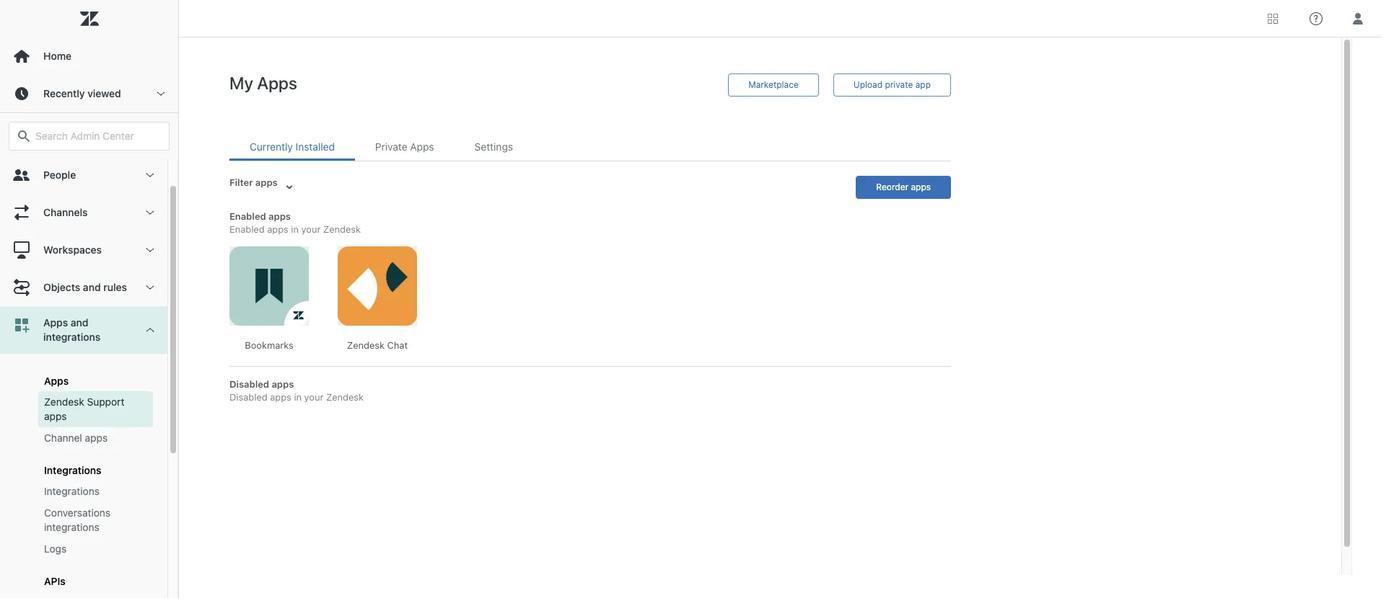 Task type: locate. For each thing, give the bounding box(es) containing it.
1 integrations from the top
[[44, 465, 101, 477]]

tree
[[0, 157, 178, 599]]

integrations element
[[44, 465, 101, 477], [44, 485, 100, 499]]

tree item
[[0, 307, 167, 599]]

0 horizontal spatial apps
[[44, 411, 67, 423]]

tree item containing apps and integrations
[[0, 307, 167, 599]]

apps inside apps and integrations
[[43, 317, 68, 329]]

integrations up integrations link
[[44, 465, 101, 477]]

0 vertical spatial integrations
[[43, 331, 100, 344]]

apps and integrations
[[43, 317, 100, 344]]

channel apps element
[[44, 432, 108, 446]]

apps for the apps element
[[44, 375, 69, 388]]

0 vertical spatial apps
[[44, 411, 67, 423]]

rules
[[103, 281, 127, 294]]

1 vertical spatial apps
[[44, 375, 69, 388]]

workspaces
[[43, 244, 102, 256]]

tree containing people
[[0, 157, 178, 599]]

apps inside group
[[44, 375, 69, 388]]

tree item inside tree
[[0, 307, 167, 599]]

apis element
[[44, 576, 66, 588]]

apps
[[43, 317, 68, 329], [44, 375, 69, 388]]

objects and rules
[[43, 281, 127, 294]]

apps down zendesk support apps link
[[85, 432, 108, 445]]

and down the objects and rules dropdown button
[[71, 317, 88, 329]]

primary element
[[0, 0, 179, 599]]

integrations
[[43, 331, 100, 344], [44, 522, 99, 534]]

integrations up the conversations
[[44, 486, 100, 498]]

1 vertical spatial integrations
[[44, 522, 99, 534]]

none search field inside primary element
[[1, 122, 177, 151]]

conversations
[[44, 507, 110, 520]]

apps down the zendesk
[[44, 411, 67, 423]]

1 vertical spatial apps
[[85, 432, 108, 445]]

integrations inside the conversations integrations
[[44, 522, 99, 534]]

zendesk products image
[[1268, 13, 1278, 23]]

integrations down the conversations
[[44, 522, 99, 534]]

apis
[[44, 576, 66, 588]]

integrations up the apps element
[[43, 331, 100, 344]]

integrations element up integrations link
[[44, 465, 101, 477]]

2 integrations element from the top
[[44, 485, 100, 499]]

apps down objects
[[43, 317, 68, 329]]

apps up the zendesk
[[44, 375, 69, 388]]

channel apps
[[44, 432, 108, 445]]

0 vertical spatial integrations element
[[44, 465, 101, 477]]

apps
[[44, 411, 67, 423], [85, 432, 108, 445]]

None search field
[[1, 122, 177, 151]]

people
[[43, 169, 76, 181]]

zendesk support apps link
[[38, 392, 153, 428]]

1 vertical spatial integrations
[[44, 486, 100, 498]]

people button
[[0, 157, 167, 194]]

user menu image
[[1349, 9, 1368, 28]]

integrations
[[44, 465, 101, 477], [44, 486, 100, 498]]

and for objects
[[83, 281, 101, 294]]

logs
[[44, 543, 66, 556]]

integrations element up the conversations
[[44, 485, 100, 499]]

0 vertical spatial and
[[83, 281, 101, 294]]

1 vertical spatial and
[[71, 317, 88, 329]]

and
[[83, 281, 101, 294], [71, 317, 88, 329]]

zendesk support apps
[[44, 396, 124, 423]]

and inside dropdown button
[[83, 281, 101, 294]]

and left "rules"
[[83, 281, 101, 294]]

1 vertical spatial integrations element
[[44, 485, 100, 499]]

Search Admin Center field
[[35, 130, 160, 143]]

0 vertical spatial integrations
[[44, 465, 101, 477]]

0 vertical spatial apps
[[43, 317, 68, 329]]

and inside apps and integrations
[[71, 317, 88, 329]]

viewed
[[88, 87, 121, 100]]



Task type: describe. For each thing, give the bounding box(es) containing it.
support
[[87, 396, 124, 408]]

tree inside primary element
[[0, 157, 178, 599]]

integrations link
[[38, 481, 153, 503]]

conversations integrations element
[[44, 507, 147, 535]]

zendesk
[[44, 396, 84, 408]]

channels button
[[0, 194, 167, 232]]

apps element
[[44, 375, 69, 388]]

and for apps
[[71, 317, 88, 329]]

recently viewed
[[43, 87, 121, 100]]

2 integrations from the top
[[44, 486, 100, 498]]

channel apps link
[[38, 428, 153, 450]]

objects
[[43, 281, 80, 294]]

channel
[[44, 432, 82, 445]]

zendesk support apps element
[[44, 395, 147, 424]]

apps and integrations group
[[0, 354, 167, 599]]

help image
[[1310, 12, 1323, 25]]

home
[[43, 50, 72, 62]]

home button
[[0, 38, 178, 75]]

1 integrations element from the top
[[44, 465, 101, 477]]

objects and rules button
[[0, 269, 167, 307]]

apps and integrations button
[[0, 307, 167, 354]]

conversations integrations
[[44, 507, 110, 534]]

apps for apps and integrations
[[43, 317, 68, 329]]

recently
[[43, 87, 85, 100]]

channels
[[43, 206, 88, 219]]

apps inside the zendesk support apps
[[44, 411, 67, 423]]

integrations inside "dropdown button"
[[43, 331, 100, 344]]

logs link
[[38, 539, 153, 561]]

recently viewed button
[[0, 75, 178, 113]]

conversations integrations link
[[38, 503, 153, 539]]

workspaces button
[[0, 232, 167, 269]]

logs element
[[44, 543, 66, 557]]

1 horizontal spatial apps
[[85, 432, 108, 445]]



Task type: vqa. For each thing, say whether or not it's contained in the screenshot.
the topmost changes
no



